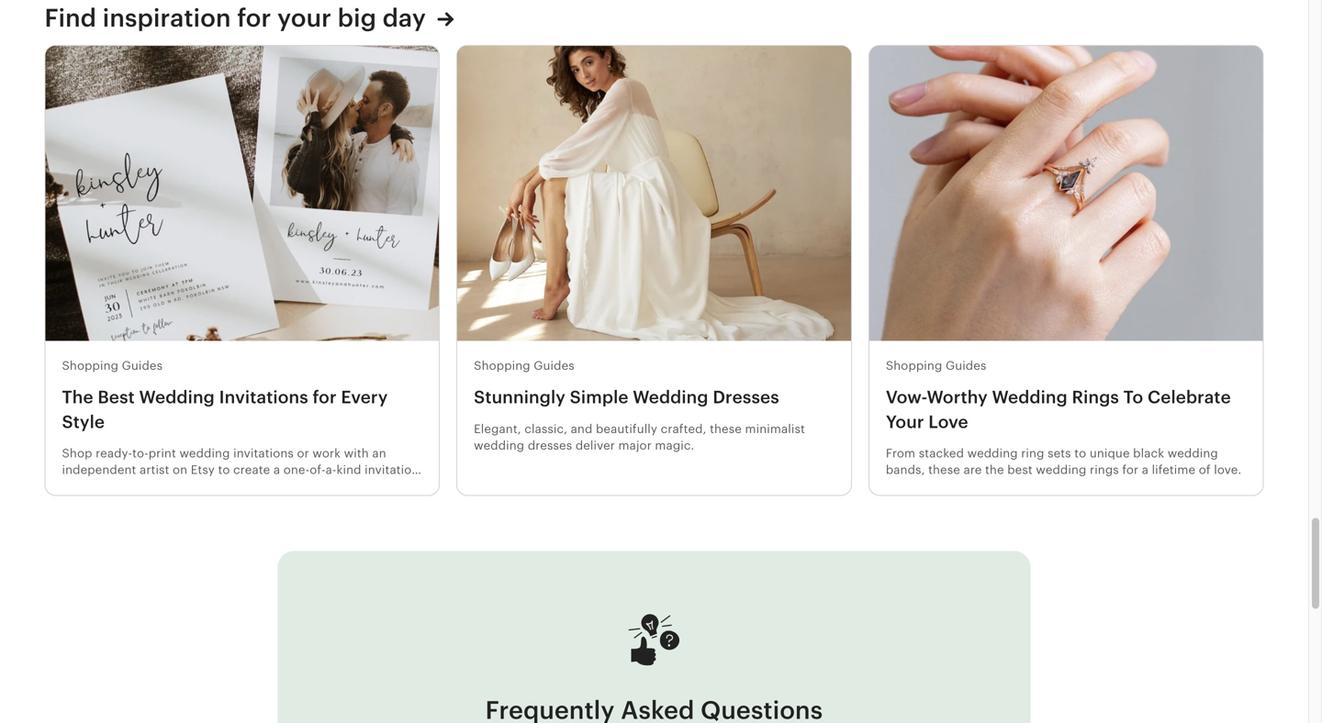 Task type: vqa. For each thing, say whether or not it's contained in the screenshot.
Shopping Guides to the right
yes



Task type: locate. For each thing, give the bounding box(es) containing it.
guides for worthy
[[946, 359, 987, 373]]

find inspiration for your big day link
[[45, 1, 455, 34]]

a-
[[326, 464, 337, 477]]

1 vertical spatial these
[[929, 464, 961, 477]]

1 horizontal spatial shopping guides
[[474, 359, 575, 373]]

0 horizontal spatial these
[[710, 422, 742, 436]]

the best wedding invitations for every style
[[62, 388, 388, 432]]

work
[[313, 447, 341, 461]]

1 horizontal spatial shopping
[[474, 359, 531, 373]]

0 horizontal spatial your
[[113, 480, 139, 494]]

your left 'big'
[[278, 4, 332, 32]]

2 wedding from the left
[[633, 388, 709, 408]]

wedding inside the elegant, classic, and beautifully crafted, these minimalist wedding dresses deliver major magic.
[[474, 439, 525, 453]]

these down dresses
[[710, 422, 742, 436]]

guides up stunningly
[[534, 359, 575, 373]]

2 guides from the left
[[534, 359, 575, 373]]

shopping guides up stunningly
[[474, 359, 575, 373]]

dresses
[[713, 388, 780, 408]]

ready-
[[96, 447, 132, 461]]

elegant,
[[474, 422, 522, 436]]

0 horizontal spatial to
[[218, 464, 230, 477]]

major
[[619, 439, 652, 453]]

shopping for vow-
[[886, 359, 943, 373]]

0 horizontal spatial guides
[[122, 359, 163, 373]]

2 shopping from the left
[[474, 359, 531, 373]]

guides up worthy
[[946, 359, 987, 373]]

3 shopping guides from the left
[[886, 359, 987, 373]]

2 shopping guides from the left
[[474, 359, 575, 373]]

kind
[[337, 464, 362, 477]]

from
[[886, 447, 916, 461]]

guides up best
[[122, 359, 163, 373]]

1 vertical spatial your
[[113, 480, 139, 494]]

2 horizontal spatial guides
[[946, 359, 987, 373]]

shopping guides up worthy
[[886, 359, 987, 373]]

dresses
[[528, 439, 573, 453]]

for left the every
[[313, 388, 337, 408]]

wedding for invitations
[[139, 388, 215, 408]]

wedding down "elegant,"
[[474, 439, 525, 453]]

1 horizontal spatial these
[[929, 464, 961, 477]]

shopping
[[62, 359, 119, 373], [474, 359, 531, 373], [886, 359, 943, 373]]

bands,
[[886, 464, 926, 477]]

find inspiration for your big day
[[45, 4, 432, 32]]

for right the inspiration
[[237, 4, 271, 32]]

wedding inside the best wedding invitations for every style
[[139, 388, 215, 408]]

1 shopping guides from the left
[[62, 359, 163, 373]]

2 a from the left
[[1143, 464, 1149, 477]]

for inside "link"
[[237, 4, 271, 32]]

your down independent
[[113, 480, 139, 494]]

suite
[[62, 480, 90, 494]]

print
[[149, 447, 176, 461]]

wedding up print
[[139, 388, 215, 408]]

for
[[237, 4, 271, 32], [313, 388, 337, 408], [1123, 464, 1139, 477], [93, 480, 110, 494]]

shopping up stunningly
[[474, 359, 531, 373]]

best
[[1008, 464, 1033, 477]]

for inside shop ready-to-print wedding invitations or work with an independent artist on etsy to create a one-of-a-kind invitation suite for your special day.
[[93, 480, 110, 494]]

of-
[[310, 464, 326, 477]]

wedding
[[139, 388, 215, 408], [633, 388, 709, 408], [993, 388, 1068, 408]]

0 horizontal spatial shopping guides
[[62, 359, 163, 373]]

1 vertical spatial to
[[218, 464, 230, 477]]

1 horizontal spatial guides
[[534, 359, 575, 373]]

wedding
[[474, 439, 525, 453], [180, 447, 230, 461], [968, 447, 1019, 461], [1168, 447, 1219, 461], [1037, 464, 1087, 477]]

shopping guides for vow-
[[886, 359, 987, 373]]

a
[[274, 464, 280, 477], [1143, 464, 1149, 477]]

sets
[[1048, 447, 1072, 461]]

0 horizontal spatial wedding
[[139, 388, 215, 408]]

celebrate
[[1148, 388, 1232, 408]]

to right sets
[[1075, 447, 1087, 461]]

shopping up the
[[62, 359, 119, 373]]

black
[[1134, 447, 1165, 461]]

ring
[[1022, 447, 1045, 461]]

artist
[[140, 464, 169, 477]]

shopping guides
[[62, 359, 163, 373], [474, 359, 575, 373], [886, 359, 987, 373]]

3 wedding from the left
[[993, 388, 1068, 408]]

0 vertical spatial your
[[278, 4, 332, 32]]

1 wedding from the left
[[139, 388, 215, 408]]

shopping guides for the
[[62, 359, 163, 373]]

0 vertical spatial these
[[710, 422, 742, 436]]

these inside the from stacked wedding ring sets to unique black wedding bands, these are the best wedding rings for a lifetime of love.
[[929, 464, 961, 477]]

style
[[62, 412, 105, 432]]

unique
[[1090, 447, 1131, 461]]

for inside the from stacked wedding ring sets to unique black wedding bands, these are the best wedding rings for a lifetime of love.
[[1123, 464, 1139, 477]]

elegant, classic, and beautifully crafted, these minimalist wedding dresses deliver major magic.
[[474, 422, 806, 453]]

a left the one-
[[274, 464, 280, 477]]

0 horizontal spatial a
[[274, 464, 280, 477]]

every
[[341, 388, 388, 408]]

classic,
[[525, 422, 568, 436]]

wedding up crafted,
[[633, 388, 709, 408]]

for down independent
[[93, 480, 110, 494]]

0 horizontal spatial shopping
[[62, 359, 119, 373]]

the
[[986, 464, 1005, 477]]

create
[[233, 464, 270, 477]]

2 horizontal spatial wedding
[[993, 388, 1068, 408]]

1 horizontal spatial a
[[1143, 464, 1149, 477]]

a down black
[[1143, 464, 1149, 477]]

1 a from the left
[[274, 464, 280, 477]]

guides for simple
[[534, 359, 575, 373]]

your
[[278, 4, 332, 32], [113, 480, 139, 494]]

one-
[[284, 464, 310, 477]]

3 guides from the left
[[946, 359, 987, 373]]

these down stacked
[[929, 464, 961, 477]]

3 shopping from the left
[[886, 359, 943, 373]]

wedding up the ring
[[993, 388, 1068, 408]]

1 horizontal spatial to
[[1075, 447, 1087, 461]]

1 horizontal spatial your
[[278, 4, 332, 32]]

wedding inside shop ready-to-print wedding invitations or work with an independent artist on etsy to create a one-of-a-kind invitation suite for your special day.
[[180, 447, 230, 461]]

to inside the from stacked wedding ring sets to unique black wedding bands, these are the best wedding rings for a lifetime of love.
[[1075, 447, 1087, 461]]

shopping up vow-
[[886, 359, 943, 373]]

0 vertical spatial to
[[1075, 447, 1087, 461]]

to right etsy
[[218, 464, 230, 477]]

the
[[62, 388, 93, 408]]

shopping guides up best
[[62, 359, 163, 373]]

your
[[886, 412, 925, 432]]

2 horizontal spatial shopping
[[886, 359, 943, 373]]

on
[[173, 464, 188, 477]]

magic.
[[655, 439, 695, 453]]

wedding inside vow-worthy wedding rings to celebrate your love
[[993, 388, 1068, 408]]

for down black
[[1123, 464, 1139, 477]]

guides
[[122, 359, 163, 373], [534, 359, 575, 373], [946, 359, 987, 373]]

wedding up etsy
[[180, 447, 230, 461]]

shopping guides for stunningly
[[474, 359, 575, 373]]

beautifully
[[596, 422, 658, 436]]

1 shopping from the left
[[62, 359, 119, 373]]

stunningly simple wedding dresses
[[474, 388, 780, 408]]

independent
[[62, 464, 136, 477]]

2 horizontal spatial shopping guides
[[886, 359, 987, 373]]

these
[[710, 422, 742, 436], [929, 464, 961, 477]]

a inside shop ready-to-print wedding invitations or work with an independent artist on etsy to create a one-of-a-kind invitation suite for your special day.
[[274, 464, 280, 477]]

find
[[45, 4, 97, 32]]

stunningly
[[474, 388, 566, 408]]

shop ready-to-print wedding invitations or work with an independent artist on etsy to create a one-of-a-kind invitation suite for your special day.
[[62, 447, 419, 494]]

1 guides from the left
[[122, 359, 163, 373]]

to
[[1075, 447, 1087, 461], [218, 464, 230, 477]]

invitations
[[219, 388, 308, 408]]

1 horizontal spatial wedding
[[633, 388, 709, 408]]



Task type: describe. For each thing, give the bounding box(es) containing it.
a inside the from stacked wedding ring sets to unique black wedding bands, these are the best wedding rings for a lifetime of love.
[[1143, 464, 1149, 477]]

vow-
[[886, 388, 927, 408]]

best
[[98, 388, 135, 408]]

worthy
[[927, 388, 988, 408]]

guides for best
[[122, 359, 163, 373]]

to
[[1124, 388, 1144, 408]]

stacked
[[919, 447, 965, 461]]

wedding up 'the'
[[968, 447, 1019, 461]]

wedding down sets
[[1037, 464, 1087, 477]]

wedding for rings
[[993, 388, 1068, 408]]

shopping for the
[[62, 359, 119, 373]]

with
[[344, 447, 369, 461]]

to inside shop ready-to-print wedding invitations or work with an independent artist on etsy to create a one-of-a-kind invitation suite for your special day.
[[218, 464, 230, 477]]

your inside shop ready-to-print wedding invitations or work with an independent artist on etsy to create a one-of-a-kind invitation suite for your special day.
[[113, 480, 139, 494]]

to-
[[132, 447, 149, 461]]

rings
[[1073, 388, 1120, 408]]

crafted,
[[661, 422, 707, 436]]

an
[[372, 447, 387, 461]]

and
[[571, 422, 593, 436]]

for inside the best wedding invitations for every style
[[313, 388, 337, 408]]

invitations
[[233, 447, 294, 461]]

these inside the elegant, classic, and beautifully crafted, these minimalist wedding dresses deliver major magic.
[[710, 422, 742, 436]]

vow-worthy wedding rings to celebrate your love
[[886, 388, 1232, 432]]

special
[[142, 480, 184, 494]]

from stacked wedding ring sets to unique black wedding bands, these are the best wedding rings for a lifetime of love.
[[886, 447, 1242, 477]]

your inside "link"
[[278, 4, 332, 32]]

wedding for dresses
[[633, 388, 709, 408]]

wedding up "of"
[[1168, 447, 1219, 461]]

simple
[[570, 388, 629, 408]]

rings
[[1091, 464, 1120, 477]]

love.
[[1215, 464, 1242, 477]]

day
[[383, 4, 426, 32]]

etsy
[[191, 464, 215, 477]]

lifetime
[[1153, 464, 1196, 477]]

are
[[964, 464, 983, 477]]

shopping for stunningly
[[474, 359, 531, 373]]

love
[[929, 412, 969, 432]]

big
[[338, 4, 377, 32]]

day.
[[187, 480, 210, 494]]

deliver
[[576, 439, 616, 453]]

of
[[1200, 464, 1211, 477]]

inspiration
[[103, 4, 231, 32]]

minimalist
[[746, 422, 806, 436]]

invitation
[[365, 464, 419, 477]]

shop
[[62, 447, 92, 461]]

or
[[297, 447, 309, 461]]



